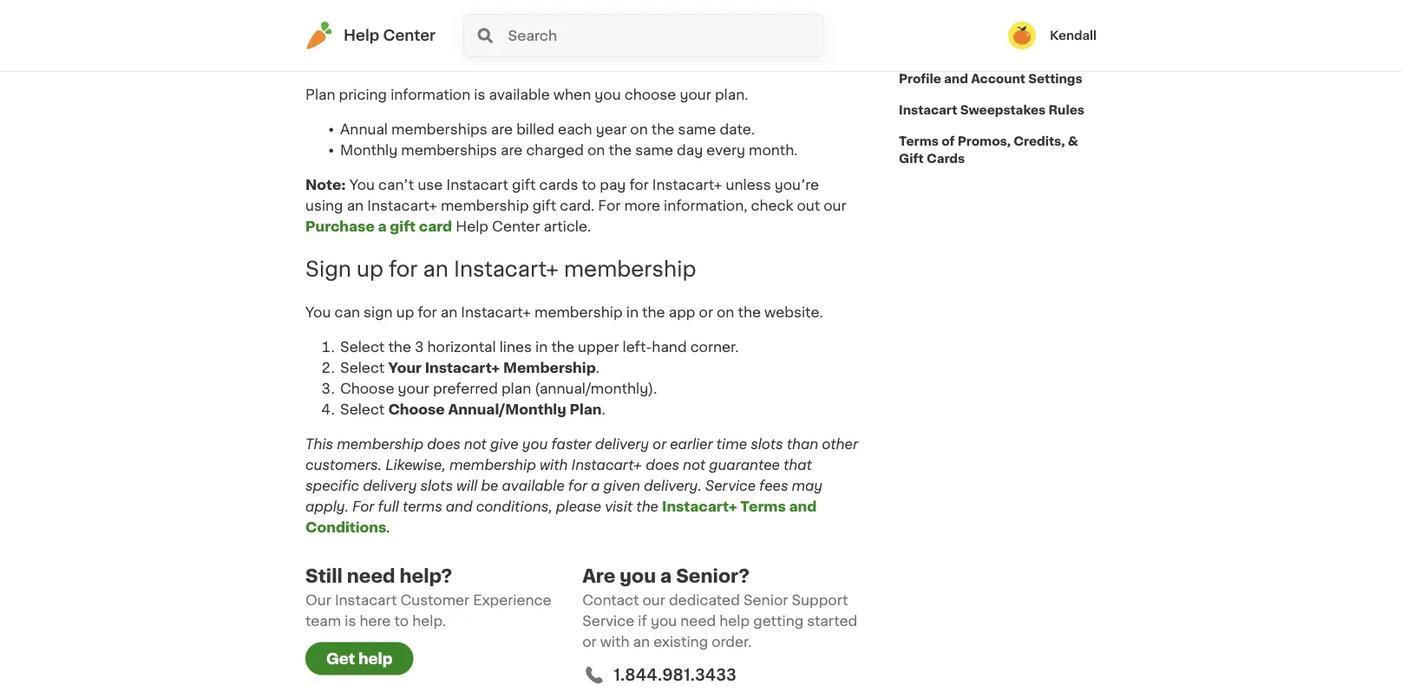 Task type: vqa. For each thing, say whether or not it's contained in the screenshot.
the topmost pay
yes



Task type: describe. For each thing, give the bounding box(es) containing it.
when
[[554, 88, 591, 101]]

2 vertical spatial .
[[387, 521, 394, 535]]

horizontal
[[428, 341, 496, 355]]

with for not
[[540, 459, 568, 473]]

instacart+.
[[324, 53, 397, 67]]

get
[[326, 652, 355, 667]]

the inside this membership does not give you faster delivery or earlier time slots than other customers. likewise, membership with instacart+ does not guarantee that specific delivery slots will be available for a given delivery. service fees may apply. for full terms and conditions, please visit the
[[637, 501, 659, 515]]

1 vertical spatial can
[[547, 32, 572, 46]]

customer
[[401, 594, 470, 608]]

this membership does not give you faster delivery or earlier time slots than other customers. likewise, membership with instacart+ does not guarantee that specific delivery slots will be available for a given delivery. service fees may apply. for full terms and conditions, please visit the
[[306, 438, 859, 515]]

0 vertical spatial available
[[489, 88, 550, 101]]

0 horizontal spatial can
[[335, 306, 360, 320]]

each inside to receive extra savings on each order, you can pay either monthly or annually for an instacart+ membership. you can also sign up for a free trial if you're new to instacart+.
[[496, 11, 531, 25]]

need inside still need help? our instacart customer experience team is here to help.
[[347, 568, 396, 586]]

fees
[[760, 480, 789, 494]]

the down year on the left of page
[[609, 143, 632, 157]]

1 horizontal spatial does
[[646, 459, 680, 473]]

extra
[[380, 11, 415, 25]]

2 select from the top
[[340, 362, 385, 376]]

0 vertical spatial gift
[[512, 178, 536, 192]]

apply.
[[306, 501, 349, 515]]

0 vertical spatial choose
[[340, 383, 395, 396]]

get help button
[[306, 643, 414, 676]]

using
[[306, 199, 343, 213]]

1 horizontal spatial delivery
[[595, 438, 649, 452]]

instacart image
[[306, 22, 333, 49]]

conditions
[[306, 521, 387, 535]]

new
[[819, 32, 848, 46]]

0 vertical spatial are
[[491, 122, 513, 136]]

terms
[[403, 501, 442, 515]]

fees
[[1037, 10, 1068, 23]]

available inside this membership does not give you faster delivery or earlier time slots than other customers. likewise, membership with instacart+ does not guarantee that specific delivery slots will be available for a given delivery. service fees may apply. for full terms and conditions, please visit the
[[502, 480, 565, 494]]

our
[[306, 594, 331, 608]]

0 horizontal spatial does
[[427, 438, 461, 452]]

receive
[[326, 11, 377, 25]]

the down you can sign up for an instacart+ membership in the app or on the website. at top
[[552, 341, 575, 355]]

kendall link
[[1009, 22, 1097, 49]]

select the 3 horizontal lines in the upper left-hand corner. select your instacart+ membership . choose your preferred plan (annual/monthly). select choose annual/monthly plan .
[[340, 341, 739, 417]]

promos,
[[958, 135, 1011, 148]]

credits,
[[1014, 135, 1066, 148]]

help?
[[400, 568, 453, 586]]

are
[[583, 568, 616, 586]]

you up year on the left of page
[[595, 88, 621, 101]]

how to use ebt snap
[[899, 42, 1038, 54]]

monthly
[[340, 143, 398, 157]]

savings
[[419, 11, 472, 25]]

an inside to receive extra savings on each order, you can pay either monthly or annually for an instacart+ membership. you can also sign up for a free trial if you're new to instacart+.
[[328, 32, 345, 46]]

every
[[707, 143, 746, 157]]

for inside you can't use instacart gift cards to pay for instacart+ unless you're using an instacart+ membership gift card. for more information, check out our purchase a gift card help center article.
[[598, 199, 621, 213]]

earlier
[[670, 438, 713, 452]]

still need help? our instacart customer experience team is here to help.
[[306, 568, 552, 629]]

0 horizontal spatial sign
[[364, 306, 393, 320]]

a inside this membership does not give you faster delivery or earlier time slots than other customers. likewise, membership with instacart+ does not guarantee that specific delivery slots will be available for a given delivery. service fees may apply. for full terms and conditions, please visit the
[[591, 480, 600, 494]]

an up horizontal at the left of page
[[441, 306, 458, 320]]

service inside are you a senior? contact our dedicated senior support service if you need help getting started or with an existing order.
[[583, 615, 635, 629]]

likewise,
[[386, 459, 446, 473]]

0 vertical spatial center
[[383, 28, 436, 43]]

0 vertical spatial in
[[627, 306, 639, 320]]

3 select from the top
[[340, 403, 385, 417]]

in inside 'select the 3 horizontal lines in the upper left-hand corner. select your instacart+ membership . choose your preferred plan (annual/monthly). select choose annual/monthly plan .'
[[536, 341, 548, 355]]

on up the corner.
[[717, 306, 735, 320]]

can't
[[379, 178, 414, 192]]

preferred
[[433, 383, 498, 396]]

article.
[[544, 219, 591, 233]]

user avatar image
[[1009, 22, 1036, 49]]

1 vertical spatial gift
[[533, 199, 557, 213]]

membership.
[[422, 32, 514, 46]]

or inside this membership does not give you faster delivery or earlier time slots than other customers. likewise, membership with instacart+ does not guarantee that specific delivery slots will be available for a given delivery. service fees may apply. for full terms and conditions, please visit the
[[653, 438, 667, 452]]

to inside the how to use ebt snap link
[[931, 42, 944, 54]]

membership up 'upper'
[[535, 306, 623, 320]]

0 horizontal spatial plan
[[306, 88, 336, 101]]

plan
[[502, 383, 531, 396]]

started
[[808, 615, 858, 629]]

order.
[[712, 636, 752, 650]]

cards
[[927, 153, 966, 165]]

Search search field
[[507, 15, 824, 56]]

each inside annual memberships are billed each year on the same date. monthly memberships are charged on the same day every month.
[[558, 122, 593, 136]]

2 vertical spatial up
[[396, 306, 414, 320]]

instacart+ terms and conditions link
[[306, 501, 817, 535]]

0 vertical spatial can
[[608, 11, 633, 25]]

conditions,
[[476, 501, 553, 515]]

pay inside to receive extra savings on each order, you can pay either monthly or annually for an instacart+ membership. you can also sign up for a free trial if you're new to instacart+.
[[637, 11, 663, 25]]

1 horizontal spatial .
[[596, 362, 600, 376]]

pricing, discounts, & fees
[[899, 10, 1068, 23]]

and inside instacart+ terms and conditions
[[790, 501, 817, 515]]

left-
[[623, 341, 652, 355]]

instacart+ down can't
[[367, 199, 437, 213]]

instacart+ terms and conditions
[[306, 501, 817, 535]]

you for instacart
[[350, 178, 375, 192]]

give
[[491, 438, 519, 452]]

for down either at the top
[[662, 32, 682, 46]]

instacart inside you can't use instacart gift cards to pay for instacart+ unless you're using an instacart+ membership gift card. for more information, check out our purchase a gift card help center article.
[[447, 178, 509, 192]]

contact
[[583, 594, 639, 608]]

membership down more
[[564, 259, 697, 280]]

how
[[899, 42, 928, 54]]

corner.
[[691, 341, 739, 355]]

up inside to receive extra savings on each order, you can pay either monthly or annually for an instacart+ membership. you can also sign up for a free trial if you're new to instacart+.
[[641, 32, 659, 46]]

card.
[[560, 199, 595, 213]]

your
[[388, 362, 422, 376]]

your inside 'select the 3 horizontal lines in the upper left-hand corner. select your instacart+ membership . choose your preferred plan (annual/monthly). select choose annual/monthly plan .'
[[398, 383, 430, 396]]

pay inside you can't use instacart gift cards to pay for instacart+ unless you're using an instacart+ membership gift card. for more information, check out our purchase a gift card help center article.
[[600, 178, 626, 192]]

help center link
[[306, 22, 436, 49]]

0 horizontal spatial slots
[[421, 480, 453, 494]]

instacart+ inside to receive extra savings on each order, you can pay either monthly or annually for an instacart+ membership. you can also sign up for a free trial if you're new to instacart+.
[[349, 32, 419, 46]]

instacart inside still need help? our instacart customer experience team is here to help.
[[335, 594, 397, 608]]

rules
[[1049, 104, 1085, 116]]

you for up
[[306, 306, 331, 320]]

discounts,
[[952, 10, 1021, 23]]

on down year on the left of page
[[588, 143, 605, 157]]

service inside this membership does not give you faster delivery or earlier time slots than other customers. likewise, membership with instacart+ does not guarantee that specific delivery slots will be available for a given delivery. service fees may apply. for full terms and conditions, please visit the
[[706, 480, 756, 494]]

an inside are you a senior? contact our dedicated senior support service if you need help getting started or with an existing order.
[[633, 636, 650, 650]]

monthly
[[711, 11, 768, 25]]

use for ebt
[[947, 42, 970, 54]]

and inside this membership does not give you faster delivery or earlier time slots than other customers. likewise, membership with instacart+ does not guarantee that specific delivery slots will be available for a given delivery. service fees may apply. for full terms and conditions, please visit the
[[446, 501, 473, 515]]

you up the existing
[[651, 615, 677, 629]]

are you a senior? contact our dedicated senior support service if you need help getting started or with an existing order.
[[583, 568, 858, 650]]

plan inside 'select the 3 horizontal lines in the upper left-hand corner. select your instacart+ membership . choose your preferred plan (annual/monthly). select choose annual/monthly plan .'
[[570, 403, 602, 417]]

1 vertical spatial same
[[636, 143, 674, 157]]

if inside are you a senior? contact our dedicated senior support service if you need help getting started or with an existing order.
[[638, 615, 647, 629]]

annual memberships are billed each year on the same date. monthly memberships are charged on the same day every month.
[[340, 122, 798, 157]]

instacart+ membership
[[425, 362, 596, 376]]

delivery.
[[644, 480, 702, 494]]

pricing, discounts, & fees link
[[899, 1, 1068, 32]]

0 vertical spatial same
[[678, 122, 716, 136]]

1 vertical spatial memberships
[[401, 143, 497, 157]]

experience
[[473, 594, 552, 608]]

cards
[[540, 178, 579, 192]]

or right app
[[699, 306, 714, 320]]

check
[[751, 199, 794, 213]]

month.
[[749, 143, 798, 157]]

still
[[306, 568, 343, 586]]

trial
[[728, 32, 755, 46]]

team
[[306, 615, 341, 629]]

you inside to receive extra savings on each order, you can pay either monthly or annually for an instacart+ membership. you can also sign up for a free trial if you're new to instacart+.
[[518, 32, 543, 46]]

membership up likewise,
[[337, 438, 424, 452]]

how to use ebt snap link
[[899, 32, 1038, 63]]

profile
[[899, 73, 942, 85]]

annual
[[340, 122, 388, 136]]

1 horizontal spatial not
[[683, 459, 706, 473]]

instacart sweepstakes rules
[[899, 104, 1085, 116]]

information,
[[664, 199, 748, 213]]

dedicated
[[669, 594, 740, 608]]

need inside are you a senior? contact our dedicated senior support service if you need help getting started or with an existing order.
[[681, 615, 716, 629]]

membership inside you can't use instacart gift cards to pay for instacart+ unless you're using an instacart+ membership gift card. for more information, check out our purchase a gift card help center article.
[[441, 199, 529, 213]]

for down to
[[306, 32, 325, 46]]

to inside to receive extra savings on each order, you can pay either monthly or annually for an instacart+ membership. you can also sign up for a free trial if you're new to instacart+.
[[306, 53, 320, 67]]

help inside get help button
[[359, 652, 393, 667]]

use for instacart
[[418, 178, 443, 192]]

1 horizontal spatial your
[[680, 88, 712, 101]]

than
[[787, 438, 819, 452]]

0 vertical spatial memberships
[[392, 122, 488, 136]]

the left website.
[[738, 306, 761, 320]]

or inside are you a senior? contact our dedicated senior support service if you need help getting started or with an existing order.
[[583, 636, 597, 650]]

annual/monthly
[[448, 403, 567, 417]]

instacart+ up lines on the left
[[461, 306, 531, 320]]



Task type: locate. For each thing, give the bounding box(es) containing it.
0 horizontal spatial for
[[353, 501, 374, 515]]

you down order,
[[518, 32, 543, 46]]

to receive extra savings on each order, you can pay either monthly or annually for an instacart+ membership. you can also sign up for a free trial if you're new to instacart+.
[[306, 11, 848, 67]]

you inside to receive extra savings on each order, you can pay either monthly or annually for an instacart+ membership. you can also sign up for a free trial if you're new to instacart+.
[[578, 11, 604, 25]]

1 vertical spatial our
[[643, 594, 666, 608]]

will
[[457, 480, 478, 494]]

app
[[669, 306, 696, 320]]

1 horizontal spatial service
[[706, 480, 756, 494]]

if right trial
[[758, 32, 767, 46]]

charged
[[526, 143, 584, 157]]

need down dedicated
[[681, 615, 716, 629]]

0 horizontal spatial not
[[464, 438, 487, 452]]

terms inside terms of promos, credits, & gift cards
[[899, 135, 939, 148]]

1 horizontal spatial sign
[[608, 32, 637, 46]]

plan left pricing
[[306, 88, 336, 101]]

for
[[598, 199, 621, 213], [353, 501, 374, 515]]

billed
[[517, 122, 555, 136]]

kendall
[[1050, 30, 1097, 42]]

in
[[627, 306, 639, 320], [536, 341, 548, 355]]

2 horizontal spatial up
[[641, 32, 659, 46]]

service down guarantee
[[706, 480, 756, 494]]

each up charged on the left
[[558, 122, 593, 136]]

instacart+ up you can sign up for an instacart+ membership in the app or on the website. at top
[[454, 259, 559, 280]]

slots up guarantee
[[751, 438, 784, 452]]

1 vertical spatial instacart
[[447, 178, 509, 192]]

full
[[378, 501, 399, 515]]

on right year on the left of page
[[631, 122, 648, 136]]

0 vertical spatial terms
[[899, 135, 939, 148]]

your left plan.
[[680, 88, 712, 101]]

1 vertical spatial available
[[502, 480, 565, 494]]

2 vertical spatial you
[[306, 306, 331, 320]]

0 vertical spatial you're
[[771, 32, 815, 46]]

that
[[784, 459, 813, 473]]

. down 'upper'
[[596, 362, 600, 376]]

1 vertical spatial each
[[558, 122, 593, 136]]

same left day
[[636, 143, 674, 157]]

to
[[931, 42, 944, 54], [306, 53, 320, 67], [582, 178, 597, 192], [395, 615, 409, 629]]

1 horizontal spatial help
[[456, 219, 489, 233]]

for up more
[[630, 178, 649, 192]]

terms inside instacart+ terms and conditions
[[741, 501, 786, 515]]

in right lines on the left
[[536, 341, 548, 355]]

0 horizontal spatial delivery
[[363, 480, 417, 494]]

.
[[596, 362, 600, 376], [602, 403, 606, 417], [387, 521, 394, 535]]

profile and account settings link
[[899, 63, 1083, 95]]

be
[[481, 480, 499, 494]]

up up choose
[[641, 32, 659, 46]]

you can't use instacart gift cards to pay for instacart+ unless you're using an instacart+ membership gift card. for more information, check out our purchase a gift card help center article.
[[306, 178, 847, 233]]

you right give
[[522, 438, 548, 452]]

is left here
[[345, 615, 356, 629]]

0 vertical spatial each
[[496, 11, 531, 25]]

not down earlier
[[683, 459, 706, 473]]

plan
[[306, 88, 336, 101], [570, 403, 602, 417]]

0 vertical spatial up
[[641, 32, 659, 46]]

1 vertical spatial center
[[492, 219, 540, 233]]

(annual/monthly).
[[535, 383, 658, 396]]

sign up your
[[364, 306, 393, 320]]

account
[[972, 73, 1026, 85]]

a inside you can't use instacart gift cards to pay for instacart+ unless you're using an instacart+ membership gift card. for more information, check out our purchase a gift card help center article.
[[378, 219, 387, 233]]

with down the faster
[[540, 459, 568, 473]]

1 vertical spatial in
[[536, 341, 548, 355]]

. down full
[[387, 521, 394, 535]]

you left can't
[[350, 178, 375, 192]]

0 horizontal spatial you
[[306, 306, 331, 320]]

1 vertical spatial help
[[359, 652, 393, 667]]

1 horizontal spatial in
[[627, 306, 639, 320]]

ebt
[[973, 42, 998, 54]]

1 horizontal spatial pay
[[637, 11, 663, 25]]

profile and account settings
[[899, 73, 1083, 85]]

help inside are you a senior? contact our dedicated senior support service if you need help getting started or with an existing order.
[[720, 615, 750, 629]]

&
[[1024, 10, 1034, 23], [1068, 135, 1079, 148]]

up right sign
[[357, 259, 384, 280]]

1 vertical spatial need
[[681, 615, 716, 629]]

help up order. at right bottom
[[720, 615, 750, 629]]

instacart+ inside instacart+ terms and conditions
[[662, 501, 738, 515]]

0 horizontal spatial use
[[418, 178, 443, 192]]

pay up more
[[600, 178, 626, 192]]

need
[[347, 568, 396, 586], [681, 615, 716, 629]]

1 vertical spatial use
[[418, 178, 443, 192]]

or inside to receive extra savings on each order, you can pay either monthly or annually for an instacart+ membership. you can also sign up for a free trial if you're new to instacart+.
[[772, 11, 786, 25]]

available up 'billed'
[[489, 88, 550, 101]]

2 horizontal spatial can
[[608, 11, 633, 25]]

on up membership.
[[475, 11, 493, 25]]

on
[[475, 11, 493, 25], [631, 122, 648, 136], [588, 143, 605, 157], [717, 306, 735, 320]]

1 horizontal spatial center
[[492, 219, 540, 233]]

1 horizontal spatial you
[[350, 178, 375, 192]]

our right the out
[[824, 199, 847, 213]]

can right order,
[[608, 11, 633, 25]]

a left "given"
[[591, 480, 600, 494]]

1 select from the top
[[340, 341, 385, 355]]

0 horizontal spatial your
[[398, 383, 430, 396]]

0 horizontal spatial in
[[536, 341, 548, 355]]

1 vertical spatial delivery
[[363, 480, 417, 494]]

0 horizontal spatial terms
[[741, 501, 786, 515]]

0 horizontal spatial if
[[638, 615, 647, 629]]

help.
[[413, 615, 446, 629]]

help right get
[[359, 652, 393, 667]]

1 horizontal spatial for
[[598, 199, 621, 213]]

1 vertical spatial your
[[398, 383, 430, 396]]

0 horizontal spatial help
[[359, 652, 393, 667]]

time
[[717, 438, 748, 452]]

in up left-
[[627, 306, 639, 320]]

with inside this membership does not give you faster delivery or earlier time slots than other customers. likewise, membership with instacart+ does not guarantee that specific delivery slots will be available for a given delivery. service fees may apply. for full terms and conditions, please visit the
[[540, 459, 568, 473]]

if down contact
[[638, 615, 647, 629]]

the left app
[[642, 306, 666, 320]]

please
[[556, 501, 602, 515]]

you're up the out
[[775, 178, 820, 192]]

for inside this membership does not give you faster delivery or earlier time slots than other customers. likewise, membership with instacart+ does not guarantee that specific delivery slots will be available for a given delivery. service fees may apply. for full terms and conditions, please visit the
[[353, 501, 374, 515]]

1 vertical spatial sign
[[364, 306, 393, 320]]

1 vertical spatial is
[[345, 615, 356, 629]]

for left full
[[353, 501, 374, 515]]

can
[[608, 11, 633, 25], [547, 32, 572, 46], [335, 306, 360, 320]]

to inside you can't use instacart gift cards to pay for instacart+ unless you're using an instacart+ membership gift card. for more information, check out our purchase a gift card help center article.
[[582, 178, 597, 192]]

1 vertical spatial choose
[[388, 403, 445, 417]]

2 vertical spatial gift
[[390, 219, 416, 233]]

1 vertical spatial select
[[340, 362, 385, 376]]

1 horizontal spatial and
[[790, 501, 817, 515]]

can down sign
[[335, 306, 360, 320]]

specific
[[306, 480, 360, 494]]

and
[[945, 73, 969, 85], [446, 501, 473, 515], [790, 501, 817, 515]]

1 vertical spatial &
[[1068, 135, 1079, 148]]

terms of promos, credits, & gift cards
[[899, 135, 1079, 165]]

0 vertical spatial with
[[540, 459, 568, 473]]

the down choose
[[652, 122, 675, 136]]

instacart up here
[[335, 594, 397, 608]]

terms of promos, credits, & gift cards link
[[899, 126, 1097, 174]]

membership up be
[[450, 459, 536, 473]]

visit
[[605, 501, 633, 515]]

delivery up "given"
[[595, 438, 649, 452]]

use
[[947, 42, 970, 54], [418, 178, 443, 192]]

instacart inside instacart sweepstakes rules link
[[899, 104, 958, 116]]

purchase
[[306, 219, 375, 233]]

a right "purchase" on the left top of page
[[378, 219, 387, 233]]

you up contact
[[620, 568, 656, 586]]

plan.
[[715, 88, 749, 101]]

an up "purchase" on the left top of page
[[347, 199, 364, 213]]

getting
[[754, 615, 804, 629]]

1 horizontal spatial each
[[558, 122, 593, 136]]

to right here
[[395, 615, 409, 629]]

1 horizontal spatial need
[[681, 615, 716, 629]]

and inside "link"
[[945, 73, 969, 85]]

0 vertical spatial need
[[347, 568, 396, 586]]

instacart+ up "given"
[[572, 459, 643, 473]]

1 vertical spatial you
[[350, 178, 375, 192]]

senior
[[744, 594, 789, 608]]

each left order,
[[496, 11, 531, 25]]

delivery
[[595, 438, 649, 452], [363, 480, 417, 494]]

snap
[[1001, 42, 1038, 54]]

is right information
[[474, 88, 486, 101]]

not
[[464, 438, 487, 452], [683, 459, 706, 473]]

0 vertical spatial instacart
[[899, 104, 958, 116]]

0 horizontal spatial service
[[583, 615, 635, 629]]

pay
[[637, 11, 663, 25], [600, 178, 626, 192]]

with inside are you a senior? contact our dedicated senior support service if you need help getting started or with an existing order.
[[600, 636, 630, 650]]

the right visit
[[637, 501, 659, 515]]

does up likewise,
[[427, 438, 461, 452]]

& left fees
[[1024, 10, 1034, 23]]

customers.
[[306, 459, 382, 473]]

membership up card
[[441, 199, 529, 213]]

other
[[822, 438, 859, 452]]

to up card.
[[582, 178, 597, 192]]

annually
[[790, 11, 848, 25]]

for down "purchase a gift card" link
[[389, 259, 418, 280]]

0 vertical spatial your
[[680, 88, 712, 101]]

center
[[383, 28, 436, 43], [492, 219, 540, 233]]

2 horizontal spatial instacart
[[899, 104, 958, 116]]

1 horizontal spatial slots
[[751, 438, 784, 452]]

help inside help center link
[[344, 28, 380, 43]]

either
[[667, 11, 707, 25]]

slots
[[751, 438, 784, 452], [421, 480, 453, 494]]

you can sign up for an instacart+ membership in the app or on the website.
[[306, 306, 824, 320]]

or down contact
[[583, 636, 597, 650]]

sign
[[306, 259, 352, 280]]

use inside you can't use instacart gift cards to pay for instacart+ unless you're using an instacart+ membership gift card. for more information, check out our purchase a gift card help center article.
[[418, 178, 443, 192]]

with for senior?
[[600, 636, 630, 650]]

with down contact
[[600, 636, 630, 650]]

to right how
[[931, 42, 944, 54]]

center down 'extra'
[[383, 28, 436, 43]]

does up delivery.
[[646, 459, 680, 473]]

instacart+ inside this membership does not give you faster delivery or earlier time slots than other customers. likewise, membership with instacart+ does not guarantee that specific delivery slots will be available for a given delivery. service fees may apply. for full terms and conditions, please visit the
[[572, 459, 643, 473]]

1 horizontal spatial help
[[720, 615, 750, 629]]

instacart+ up the information,
[[653, 178, 723, 192]]

day
[[677, 143, 703, 157]]

1 vertical spatial not
[[683, 459, 706, 473]]

3
[[415, 341, 424, 355]]

0 horizontal spatial pay
[[600, 178, 626, 192]]

0 vertical spatial select
[[340, 341, 385, 355]]

our right contact
[[643, 594, 666, 608]]

card
[[419, 219, 452, 233]]

0 vertical spatial pay
[[637, 11, 663, 25]]

0 horizontal spatial with
[[540, 459, 568, 473]]

year
[[596, 122, 627, 136]]

0 horizontal spatial help
[[344, 28, 380, 43]]

plan pricing information is available when you choose your plan.
[[306, 88, 752, 101]]

for up 3 on the left of page
[[418, 306, 437, 320]]

the left 3 on the left of page
[[388, 341, 411, 355]]

center up sign up for an instacart+ membership
[[492, 219, 540, 233]]

0 vertical spatial .
[[596, 362, 600, 376]]

membership
[[441, 199, 529, 213], [564, 259, 697, 280], [535, 306, 623, 320], [337, 438, 424, 452], [450, 459, 536, 473]]

our inside you can't use instacart gift cards to pay for instacart+ unless you're using an instacart+ membership gift card. for more information, check out our purchase a gift card help center article.
[[824, 199, 847, 213]]

select
[[340, 341, 385, 355], [340, 362, 385, 376], [340, 403, 385, 417]]

senior?
[[676, 568, 750, 586]]

a down either at the top
[[685, 32, 693, 46]]

an down card
[[423, 259, 449, 280]]

slots up 'terms'
[[421, 480, 453, 494]]

of
[[942, 135, 955, 148]]

help down receive
[[344, 28, 380, 43]]

and down the may
[[790, 501, 817, 515]]

0 vertical spatial delivery
[[595, 438, 649, 452]]

is inside still need help? our instacart customer experience team is here to help.
[[345, 615, 356, 629]]

gift
[[899, 153, 924, 165]]

existing
[[654, 636, 708, 650]]

you're inside you can't use instacart gift cards to pay for instacart+ unless you're using an instacart+ membership gift card. for more information, check out our purchase a gift card help center article.
[[775, 178, 820, 192]]

a inside to receive extra savings on each order, you can pay either monthly or annually for an instacart+ membership. you can also sign up for a free trial if you're new to instacart+.
[[685, 32, 693, 46]]

1 horizontal spatial terms
[[899, 135, 939, 148]]

sign inside to receive extra savings on each order, you can pay either monthly or annually for an instacart+ membership. you can also sign up for a free trial if you're new to instacart+.
[[608, 32, 637, 46]]

2 horizontal spatial and
[[945, 73, 969, 85]]

you're inside to receive extra savings on each order, you can pay either monthly or annually for an instacart+ membership. you can also sign up for a free trial if you're new to instacart+.
[[771, 32, 815, 46]]

for inside this membership does not give you faster delivery or earlier time slots than other customers. likewise, membership with instacart+ does not guarantee that specific delivery slots will be available for a given delivery. service fees may apply. for full terms and conditions, please visit the
[[568, 480, 588, 494]]

choose
[[340, 383, 395, 396], [388, 403, 445, 417]]

instacart+ down 'extra'
[[349, 32, 419, 46]]

pay left either at the top
[[637, 11, 663, 25]]

0 vertical spatial for
[[598, 199, 621, 213]]

website.
[[765, 306, 824, 320]]

1.844.981.3433
[[614, 668, 737, 683]]

0 vertical spatial is
[[474, 88, 486, 101]]

our inside are you a senior? contact our dedicated senior support service if you need help getting started or with an existing order.
[[643, 594, 666, 608]]

help
[[720, 615, 750, 629], [359, 652, 393, 667]]

you inside you can't use instacart gift cards to pay for instacart+ unless you're using an instacart+ membership gift card. for more information, check out our purchase a gift card help center article.
[[350, 178, 375, 192]]

are left 'billed'
[[491, 122, 513, 136]]

same up day
[[678, 122, 716, 136]]

. down "(annual/monthly)."
[[602, 403, 606, 417]]

a up dedicated
[[661, 568, 672, 586]]

your down your
[[398, 383, 430, 396]]

select left your
[[340, 362, 385, 376]]

0 vertical spatial plan
[[306, 88, 336, 101]]

0 horizontal spatial our
[[643, 594, 666, 608]]

with
[[540, 459, 568, 473], [600, 636, 630, 650]]

gift down the cards in the left top of the page
[[533, 199, 557, 213]]

1 vertical spatial if
[[638, 615, 647, 629]]

order,
[[534, 11, 574, 25]]

2 horizontal spatial .
[[602, 403, 606, 417]]

instacart up card
[[447, 178, 509, 192]]

to down "instacart" image
[[306, 53, 320, 67]]

1 horizontal spatial same
[[678, 122, 716, 136]]

you inside this membership does not give you faster delivery or earlier time slots than other customers. likewise, membership with instacart+ does not guarantee that specific delivery slots will be available for a given delivery. service fees may apply. for full terms and conditions, please visit the
[[522, 438, 548, 452]]

an inside you can't use instacart gift cards to pay for instacart+ unless you're using an instacart+ membership gift card. for more information, check out our purchase a gift card help center article.
[[347, 199, 364, 213]]

delivery up full
[[363, 480, 417, 494]]

0 horizontal spatial and
[[446, 501, 473, 515]]

help inside you can't use instacart gift cards to pay for instacart+ unless you're using an instacart+ membership gift card. for more information, check out our purchase a gift card help center article.
[[456, 219, 489, 233]]

you up also
[[578, 11, 604, 25]]

0 horizontal spatial up
[[357, 259, 384, 280]]

1 vertical spatial slots
[[421, 480, 453, 494]]

1 vertical spatial are
[[501, 143, 523, 157]]

our
[[824, 199, 847, 213], [643, 594, 666, 608]]

same
[[678, 122, 716, 136], [636, 143, 674, 157]]

instacart down profile in the right of the page
[[899, 104, 958, 116]]

0 vertical spatial not
[[464, 438, 487, 452]]

1 vertical spatial with
[[600, 636, 630, 650]]

0 horizontal spatial &
[[1024, 10, 1034, 23]]

available up conditions, on the bottom
[[502, 480, 565, 494]]

you down sign
[[306, 306, 331, 320]]

this
[[306, 438, 333, 452]]

use left 'ebt'
[[947, 42, 970, 54]]

your
[[680, 88, 712, 101], [398, 383, 430, 396]]

date.
[[720, 122, 755, 136]]

0 vertical spatial sign
[[608, 32, 637, 46]]

1 horizontal spatial up
[[396, 306, 414, 320]]

for
[[306, 32, 325, 46], [662, 32, 682, 46], [630, 178, 649, 192], [389, 259, 418, 280], [418, 306, 437, 320], [568, 480, 588, 494]]

faster
[[552, 438, 592, 452]]

1 vertical spatial plan
[[570, 403, 602, 417]]

up up your
[[396, 306, 414, 320]]

to inside still need help? our instacart customer experience team is here to help.
[[395, 615, 409, 629]]

0 vertical spatial does
[[427, 438, 461, 452]]

1 horizontal spatial is
[[474, 88, 486, 101]]

help center
[[344, 28, 436, 43]]

on inside to receive extra savings on each order, you can pay either monthly or annually for an instacart+ membership. you can also sign up for a free trial if you're new to instacart+.
[[475, 11, 493, 25]]

for right card.
[[598, 199, 621, 213]]

may
[[792, 480, 823, 494]]

& inside terms of promos, credits, & gift cards
[[1068, 135, 1079, 148]]

center inside you can't use instacart gift cards to pay for instacart+ unless you're using an instacart+ membership gift card. for more information, check out our purchase a gift card help center article.
[[492, 219, 540, 233]]

if inside to receive extra savings on each order, you can pay either monthly or annually for an instacart+ membership. you can also sign up for a free trial if you're new to instacart+.
[[758, 32, 767, 46]]

instacart+
[[349, 32, 419, 46], [653, 178, 723, 192], [367, 199, 437, 213], [454, 259, 559, 280], [461, 306, 531, 320], [572, 459, 643, 473], [662, 501, 738, 515]]

and down will
[[446, 501, 473, 515]]

0 horizontal spatial instacart
[[335, 594, 397, 608]]

does
[[427, 438, 461, 452], [646, 459, 680, 473]]

1 vertical spatial up
[[357, 259, 384, 280]]

instacart+ down delivery.
[[662, 501, 738, 515]]

1 vertical spatial terms
[[741, 501, 786, 515]]

1 horizontal spatial &
[[1068, 135, 1079, 148]]

terms up gift
[[899, 135, 939, 148]]

a inside are you a senior? contact our dedicated senior support service if you need help getting started or with an existing order.
[[661, 568, 672, 586]]

0 vertical spatial &
[[1024, 10, 1034, 23]]

instacart sweepstakes rules link
[[899, 95, 1085, 126]]

0 vertical spatial slots
[[751, 438, 784, 452]]

for inside you can't use instacart gift cards to pay for instacart+ unless you're using an instacart+ membership gift card. for more information, check out our purchase a gift card help center article.
[[630, 178, 649, 192]]



